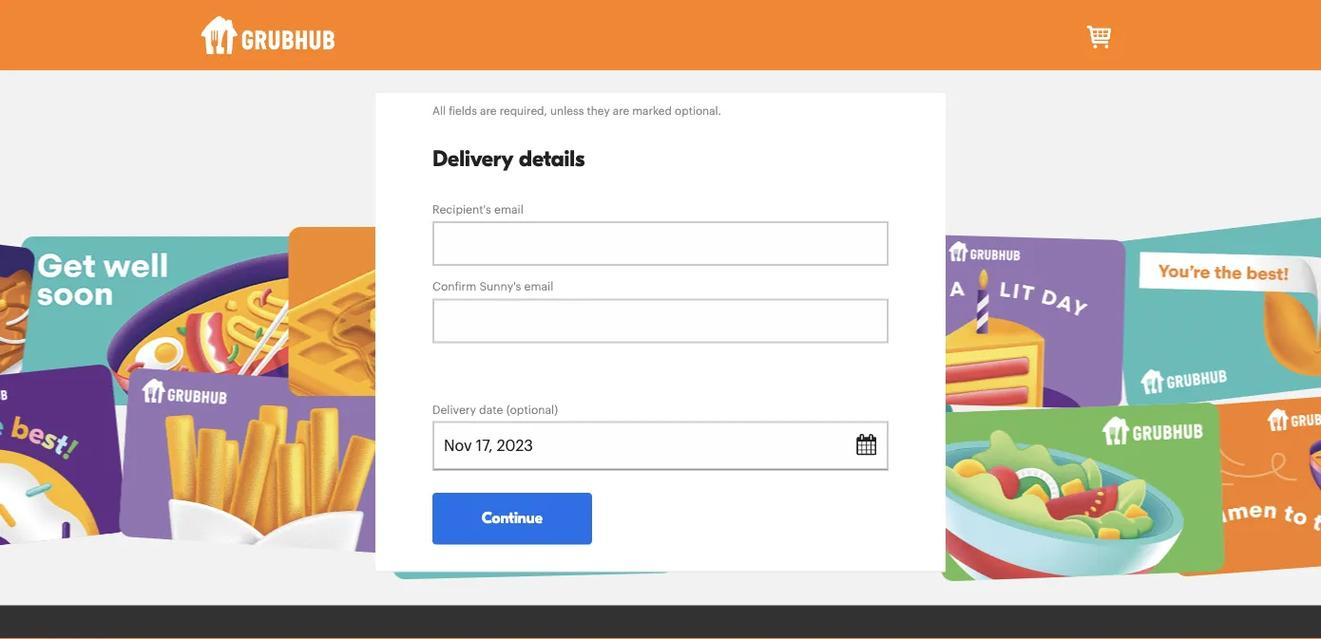 Task type: locate. For each thing, give the bounding box(es) containing it.
all fields are required, unless they are marked optional.
[[433, 106, 722, 116]]

Confirm Sunny's email email field
[[433, 299, 889, 344]]

email right sunny's
[[524, 282, 554, 293]]

inset image
[[856, 432, 878, 456]]

email right recipient's
[[494, 204, 524, 216]]

go to cart page image
[[1085, 22, 1115, 53]]

0 horizontal spatial are
[[480, 106, 497, 116]]

all
[[433, 106, 446, 116]]

they
[[587, 106, 610, 116]]

required,
[[500, 106, 548, 116]]

(optional)
[[506, 404, 558, 416]]

grubhub image
[[200, 16, 335, 54]]

email
[[494, 204, 524, 216], [524, 282, 554, 293]]

fields
[[449, 106, 477, 116]]

are right fields in the left top of the page
[[480, 106, 497, 116]]

2 delivery from the top
[[433, 404, 476, 416]]

delivery for delivery date (optional)
[[433, 404, 476, 416]]

2 are from the left
[[613, 106, 630, 116]]

are right they at the left top of page
[[613, 106, 630, 116]]

1 vertical spatial delivery
[[433, 404, 476, 416]]

0 vertical spatial delivery
[[433, 146, 513, 172]]

delivery left date
[[433, 404, 476, 416]]

continue button
[[433, 494, 592, 545]]

1 horizontal spatial are
[[613, 106, 630, 116]]

delivery
[[433, 146, 513, 172], [433, 404, 476, 416]]

0 vertical spatial email
[[494, 204, 524, 216]]

1 delivery from the top
[[433, 146, 513, 172]]

Delivery date (optional) text field
[[433, 422, 889, 471]]

1 horizontal spatial email
[[524, 282, 554, 293]]

are
[[480, 106, 497, 116], [613, 106, 630, 116]]

delivery down fields in the left top of the page
[[433, 146, 513, 172]]



Task type: describe. For each thing, give the bounding box(es) containing it.
details
[[519, 146, 585, 172]]

marked
[[633, 106, 672, 116]]

1 are from the left
[[480, 106, 497, 116]]

sunny's
[[480, 282, 521, 293]]

recipient's email
[[433, 204, 524, 216]]

delivery details
[[433, 146, 585, 172]]

optional.
[[675, 106, 722, 116]]

confirm sunny's email
[[433, 282, 554, 293]]

1 vertical spatial email
[[524, 282, 554, 293]]

continue
[[482, 510, 543, 528]]

delivery for delivery details
[[433, 146, 513, 172]]

unless
[[550, 106, 584, 116]]

Recipient's email email field
[[433, 221, 889, 266]]

delivery date (optional)
[[433, 404, 558, 416]]

0 horizontal spatial email
[[494, 204, 524, 216]]

date
[[479, 404, 503, 416]]

confirm
[[433, 282, 477, 293]]

recipient's
[[433, 204, 491, 216]]



Task type: vqa. For each thing, say whether or not it's contained in the screenshot.
THE COOKIE
no



